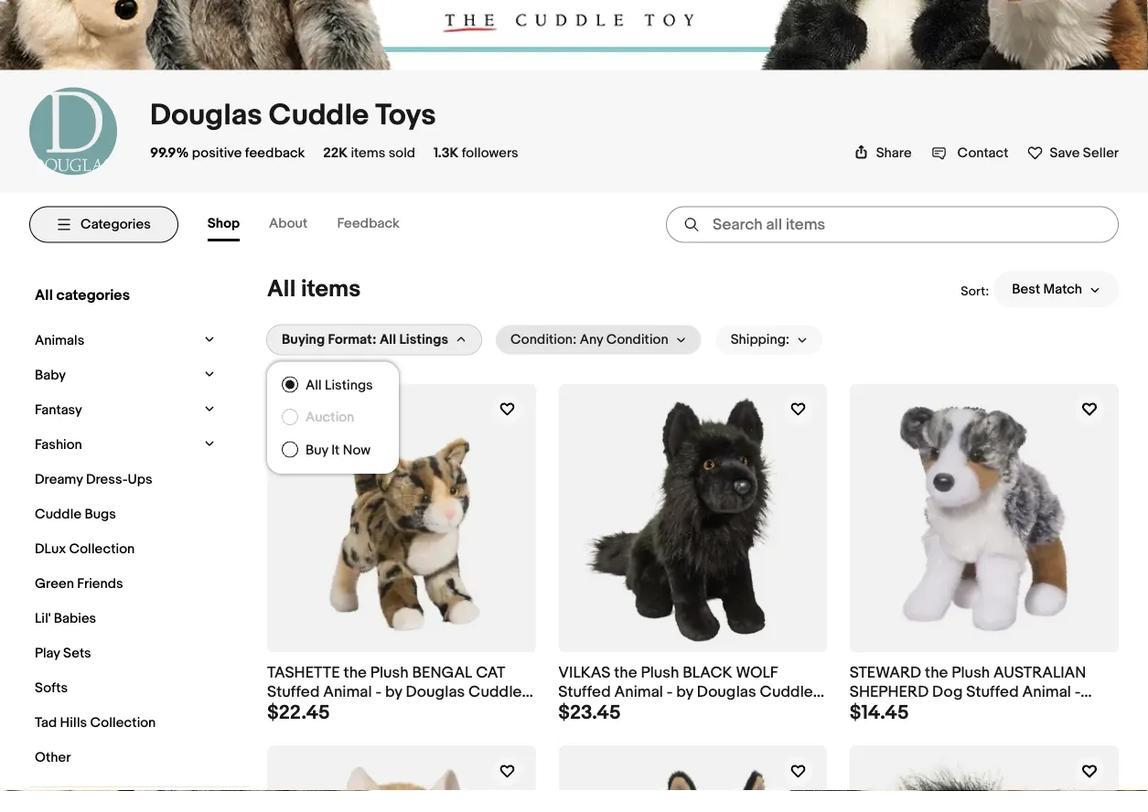 Task type: vqa. For each thing, say whether or not it's contained in the screenshot.
Quantity: "TEXT FIELD"
no



Task type: locate. For each thing, give the bounding box(es) containing it.
lil'
[[35, 611, 51, 627]]

0 horizontal spatial animal
[[323, 683, 372, 702]]

1 plush from the left
[[370, 664, 409, 683]]

fantasy
[[35, 402, 82, 418]]

by right '#4166'
[[677, 683, 694, 702]]

all inside all listings radio item
[[306, 377, 322, 394]]

3 the from the left
[[925, 664, 949, 683]]

2 horizontal spatial stuffed
[[967, 683, 1019, 702]]

items up format:
[[301, 275, 361, 304]]

animal for #4166
[[615, 683, 663, 702]]

feedback
[[245, 145, 305, 162]]

plush left the black
[[641, 664, 679, 683]]

plush for $14.45
[[952, 664, 990, 683]]

douglas
[[150, 98, 262, 133], [406, 683, 465, 702], [697, 683, 756, 702], [850, 702, 909, 721]]

0 vertical spatial collection
[[69, 541, 135, 558]]

baby link
[[30, 363, 197, 388]]

tad hills collection link
[[30, 710, 208, 736]]

stuffed inside vilkas the plush black wolf stuffed animal - by douglas cuddle toys - #4166
[[559, 683, 611, 702]]

all for all items
[[267, 275, 296, 304]]

1 stuffed from the left
[[267, 683, 320, 702]]

the up #1862
[[344, 664, 367, 683]]

douglas inside vilkas the plush black wolf stuffed animal - by douglas cuddle toys - #4166
[[697, 683, 756, 702]]

save seller button
[[1027, 142, 1119, 162]]

menu
[[267, 370, 399, 475]]

douglas up queenie the plush german shepherd dog stuffed animal - douglas cuddle toys #3982 : quick view "image"
[[697, 683, 756, 702]]

toys
[[375, 98, 436, 133], [267, 702, 300, 721], [559, 702, 591, 721], [913, 702, 945, 721]]

1 the from the left
[[344, 664, 367, 683]]

by inside 'tashette the plush bengal cat stuffed animal - by douglas cuddle toys - #1862'
[[385, 683, 402, 702]]

toys inside steward the plush australian shepherd dog stuffed animal - douglas toys - #4019
[[913, 702, 945, 721]]

shipping: button
[[716, 326, 823, 355]]

douglas left cat
[[406, 683, 465, 702]]

categories
[[56, 287, 130, 305]]

collection
[[69, 541, 135, 558], [90, 715, 156, 731]]

save
[[1050, 145, 1080, 162]]

3 stuffed from the left
[[967, 683, 1019, 702]]

plush left bengal at left
[[370, 664, 409, 683]]

the up '#4166'
[[614, 664, 638, 683]]

cuddle bugs
[[35, 506, 116, 523]]

1 horizontal spatial by
[[677, 683, 694, 702]]

1 vertical spatial items
[[301, 275, 361, 304]]

animal inside vilkas the plush black wolf stuffed animal - by douglas cuddle toys - #4166
[[615, 683, 663, 702]]

play sets link
[[30, 641, 208, 666]]

3 animal from the left
[[1023, 683, 1072, 702]]

1 horizontal spatial the
[[614, 664, 638, 683]]

categories button
[[29, 207, 178, 243]]

dlux collection
[[35, 541, 135, 558]]

sold
[[389, 145, 415, 162]]

0 horizontal spatial listings
[[325, 377, 373, 394]]

animals link
[[30, 328, 197, 353]]

plush inside steward the plush australian shepherd dog stuffed animal - douglas toys - #4019
[[952, 664, 990, 683]]

tashette
[[267, 664, 340, 683]]

3 plush from the left
[[952, 664, 990, 683]]

listings inside popup button
[[399, 332, 448, 348]]

douglas inside 'tashette the plush bengal cat stuffed animal - by douglas cuddle toys - #1862'
[[406, 683, 465, 702]]

plush inside 'tashette the plush bengal cat stuffed animal - by douglas cuddle toys - #1862'
[[370, 664, 409, 683]]

dreamy dress-ups link
[[30, 467, 208, 493]]

toys down vilkas
[[559, 702, 591, 721]]

listings
[[399, 332, 448, 348], [325, 377, 373, 394]]

by inside vilkas the plush black wolf stuffed animal - by douglas cuddle toys - #4166
[[677, 683, 694, 702]]

the inside steward the plush australian shepherd dog stuffed animal - douglas toys - #4019
[[925, 664, 949, 683]]

babies
[[54, 611, 96, 627]]

auction
[[306, 410, 354, 426]]

all for all categories
[[35, 287, 53, 305]]

items inside tab panel
[[301, 275, 361, 304]]

collection down bugs
[[69, 541, 135, 558]]

the right steward at the bottom of page
[[925, 664, 949, 683]]

-
[[376, 683, 382, 702], [667, 683, 673, 702], [1075, 683, 1081, 702], [303, 702, 309, 721], [594, 702, 600, 721], [949, 702, 955, 721]]

99.9% positive feedback
[[150, 145, 305, 162]]

1 horizontal spatial stuffed
[[559, 683, 611, 702]]

2 animal from the left
[[615, 683, 663, 702]]

2 by from the left
[[677, 683, 694, 702]]

$14.45
[[850, 702, 909, 725]]

tab list
[[208, 208, 429, 242]]

0 horizontal spatial by
[[385, 683, 402, 702]]

stuffed
[[267, 683, 320, 702], [559, 683, 611, 702], [967, 683, 1019, 702]]

2 stuffed from the left
[[559, 683, 611, 702]]

toys right the $14.45
[[913, 702, 945, 721]]

the for $14.45
[[925, 664, 949, 683]]

animal inside 'tashette the plush bengal cat stuffed animal - by douglas cuddle toys - #1862'
[[323, 683, 372, 702]]

cuddle bugs link
[[30, 502, 208, 527]]

1.3k
[[434, 145, 459, 162]]

dreamy dress-ups
[[35, 472, 152, 488]]

condition:
[[511, 332, 577, 348]]

hills
[[60, 715, 87, 731]]

2 plush from the left
[[641, 664, 679, 683]]

listings up auction radio item on the bottom left
[[325, 377, 373, 394]]

softs link
[[30, 676, 208, 701]]

best match button
[[994, 272, 1119, 308]]

all up animals
[[35, 287, 53, 305]]

#4166
[[604, 702, 647, 721]]

the inside vilkas the plush black wolf stuffed animal - by douglas cuddle toys - #4166
[[614, 664, 638, 683]]

collection up other link
[[90, 715, 156, 731]]

0 horizontal spatial stuffed
[[267, 683, 320, 702]]

cuddle left vilkas
[[469, 683, 522, 702]]

2 horizontal spatial animal
[[1023, 683, 1072, 702]]

brushy the plush hamster stuffed animal - by douglas cuddle toys - #1511 : quick view image
[[267, 746, 537, 792]]

feedback
[[337, 215, 400, 232]]

1 vertical spatial listings
[[325, 377, 373, 394]]

1 vertical spatial collection
[[90, 715, 156, 731]]

auction radio item
[[282, 409, 384, 427]]

cuddle
[[269, 98, 369, 133], [35, 506, 81, 523], [469, 683, 522, 702], [760, 683, 813, 702]]

2 horizontal spatial the
[[925, 664, 949, 683]]

items
[[351, 145, 386, 162], [301, 275, 361, 304]]

2 the from the left
[[614, 664, 638, 683]]

22k items sold
[[323, 145, 415, 162]]

share
[[876, 145, 912, 162]]

buying
[[282, 332, 325, 348]]

0 horizontal spatial plush
[[370, 664, 409, 683]]

1 horizontal spatial animal
[[615, 683, 663, 702]]

steward
[[850, 664, 922, 683]]

$23.45
[[559, 702, 621, 725]]

lil' babies link
[[30, 606, 208, 632]]

0 vertical spatial items
[[351, 145, 386, 162]]

items right the 22k
[[351, 145, 386, 162]]

douglas down steward at the bottom of page
[[850, 702, 909, 721]]

by left bengal at left
[[385, 683, 402, 702]]

douglas cuddle toys link
[[150, 98, 436, 133]]

cuddle right the black
[[760, 683, 813, 702]]

toys down tashette
[[267, 702, 300, 721]]

listings right format:
[[399, 332, 448, 348]]

bugs
[[85, 506, 116, 523]]

plush inside vilkas the plush black wolf stuffed animal - by douglas cuddle toys - #4166
[[641, 664, 679, 683]]

all up buying
[[267, 275, 296, 304]]

douglas up positive
[[150, 98, 262, 133]]

douglas inside steward the plush australian shepherd dog stuffed animal - douglas toys - #4019
[[850, 702, 909, 721]]

by
[[385, 683, 402, 702], [677, 683, 694, 702]]

categories
[[81, 217, 151, 233]]

all right format:
[[380, 332, 396, 348]]

vilkas the plush black wolf stuffed animal - by douglas cuddle toys - #4166 : quick view image
[[559, 384, 828, 654]]

0 horizontal spatial the
[[344, 664, 367, 683]]

0 vertical spatial listings
[[399, 332, 448, 348]]

douglas for steward
[[850, 702, 909, 721]]

green friends
[[35, 576, 123, 592]]

stuffed inside 'tashette the plush bengal cat stuffed animal - by douglas cuddle toys - #1862'
[[267, 683, 320, 702]]

the
[[344, 664, 367, 683], [614, 664, 638, 683], [925, 664, 949, 683]]

all inside all categories link
[[35, 287, 53, 305]]

best match
[[1012, 282, 1083, 298]]

menu containing all listings
[[267, 370, 399, 475]]

1.3k followers
[[434, 145, 519, 162]]

1 horizontal spatial listings
[[399, 332, 448, 348]]

plush
[[370, 664, 409, 683], [641, 664, 679, 683], [952, 664, 990, 683]]

1 horizontal spatial plush
[[641, 664, 679, 683]]

other
[[35, 750, 71, 766]]

plush up #4019
[[952, 664, 990, 683]]

it
[[332, 442, 340, 459]]

contact link
[[932, 145, 1009, 162]]

all up 'auction'
[[306, 377, 322, 394]]

about
[[269, 215, 308, 232]]

1 by from the left
[[385, 683, 402, 702]]

2 horizontal spatial plush
[[952, 664, 990, 683]]

all listings radio item
[[267, 370, 399, 402]]

tashette the plush bengal cat stuffed animal - by douglas cuddle toys - #1862
[[267, 664, 522, 721]]

1 animal from the left
[[323, 683, 372, 702]]

hi-wire the plush black squirrel stuffed animal - by douglas cuddle toys - #4153 : quick view image
[[850, 746, 1119, 792]]

plush for $23.45
[[641, 664, 679, 683]]

australian
[[994, 664, 1087, 683]]

animal
[[323, 683, 372, 702], [615, 683, 663, 702], [1023, 683, 1072, 702]]



Task type: describe. For each thing, give the bounding box(es) containing it.
save seller
[[1050, 145, 1119, 162]]

now
[[343, 442, 371, 459]]

all categories
[[35, 287, 130, 305]]

play
[[35, 645, 60, 662]]

tab list containing shop
[[208, 208, 429, 242]]

toys inside vilkas the plush black wolf stuffed animal - by douglas cuddle toys - #4166
[[559, 702, 591, 721]]

baby
[[35, 367, 66, 384]]

play sets
[[35, 645, 91, 662]]

vilkas
[[559, 664, 611, 683]]

shipping:
[[731, 332, 790, 348]]

format:
[[328, 332, 377, 348]]

by for black
[[677, 683, 694, 702]]

stuffed for #1862
[[267, 683, 320, 702]]

vilkas the plush black wolf stuffed animal - by douglas cuddle toys - #4166 button
[[559, 664, 828, 721]]

friends
[[77, 576, 123, 592]]

dreamy
[[35, 472, 83, 488]]

buy it now
[[306, 442, 371, 459]]

condition: any condition
[[511, 332, 669, 348]]

tad
[[35, 715, 57, 731]]

best
[[1012, 282, 1041, 298]]

tad hills collection
[[35, 715, 156, 731]]

all inside the buying format: all listings popup button
[[380, 332, 396, 348]]

items for all
[[301, 275, 361, 304]]

green friends link
[[30, 571, 208, 597]]

the for $23.45
[[614, 664, 638, 683]]

stuffed for #4166
[[559, 683, 611, 702]]

dog
[[933, 683, 963, 702]]

tashette the plush bengal cat stuffed animal - by douglas cuddle toys - #1862 button
[[267, 664, 537, 721]]

douglas for vilkas
[[697, 683, 756, 702]]

shepherd
[[850, 683, 929, 702]]

condition: any condition button
[[496, 326, 702, 355]]

animals
[[35, 332, 84, 349]]

sets
[[63, 645, 91, 662]]

steward the plush australian shepherd dog stuffed animal - douglas toys - #4019
[[850, 664, 1087, 721]]

dress-
[[86, 472, 128, 488]]

Search all items field
[[666, 207, 1119, 243]]

cuddle up the 22k
[[269, 98, 369, 133]]

steward the plush australian shepherd dog stuffed animal - douglas toys - #4019 button
[[850, 664, 1119, 721]]

items for 22k
[[351, 145, 386, 162]]

cuddle inside 'tashette the plush bengal cat stuffed animal - by douglas cuddle toys - #1862'
[[469, 683, 522, 702]]

toys inside 'tashette the plush bengal cat stuffed animal - by douglas cuddle toys - #1862'
[[267, 702, 300, 721]]

animal for #1862
[[323, 683, 372, 702]]

buy
[[306, 442, 328, 459]]

share button
[[854, 145, 912, 162]]

lil' babies
[[35, 611, 96, 627]]

#4019
[[958, 702, 1002, 721]]

green
[[35, 576, 74, 592]]

douglas cuddle toys image
[[29, 87, 117, 176]]

seller
[[1083, 145, 1119, 162]]

cat
[[476, 664, 505, 683]]

condition
[[606, 332, 669, 348]]

cuddle down dreamy
[[35, 506, 81, 523]]

buy it now radio item
[[267, 435, 399, 467]]

the inside 'tashette the plush bengal cat stuffed animal - by douglas cuddle toys - #1862'
[[344, 664, 367, 683]]

all items
[[267, 275, 361, 304]]

queenie the plush german shepherd dog stuffed animal - douglas cuddle toys #3982 : quick view image
[[559, 746, 828, 792]]

fashion link
[[30, 432, 197, 458]]

tashette the plush bengal cat stuffed animal - by douglas cuddle toys - #1862 : quick view image
[[267, 384, 537, 654]]

followers
[[462, 145, 519, 162]]

any
[[580, 332, 603, 348]]

fantasy link
[[30, 397, 197, 423]]

steward the plush australian shepherd dog stuffed animal - douglas toys - #4019 : quick view image
[[850, 384, 1119, 654]]

wolf
[[736, 664, 778, 683]]

all listings
[[306, 377, 373, 394]]

22k
[[323, 145, 348, 162]]

by for bengal
[[385, 683, 402, 702]]

dlux collection link
[[30, 537, 208, 562]]

99.9%
[[150, 145, 189, 162]]

black
[[683, 664, 733, 683]]

match
[[1044, 282, 1083, 298]]

all categories link
[[30, 283, 215, 310]]

menu inside all items tab panel
[[267, 370, 399, 475]]

ups
[[128, 472, 152, 488]]

douglas for tashette
[[406, 683, 465, 702]]

softs
[[35, 680, 68, 697]]

toys up sold
[[375, 98, 436, 133]]

#1862
[[313, 702, 355, 721]]

animal inside steward the plush australian shepherd dog stuffed animal - douglas toys - #4019
[[1023, 683, 1072, 702]]

buying format: all listings
[[282, 332, 448, 348]]

shop
[[208, 215, 240, 232]]

all for all listings
[[306, 377, 322, 394]]

dlux
[[35, 541, 66, 558]]

buying format: all listings button
[[267, 326, 481, 355]]

fashion
[[35, 437, 82, 453]]

vilkas the plush black wolf stuffed animal - by douglas cuddle toys - #4166
[[559, 664, 813, 721]]

positive
[[192, 145, 242, 162]]

all items tab panel
[[29, 257, 1119, 792]]

cuddle inside vilkas the plush black wolf stuffed animal - by douglas cuddle toys - #4166
[[760, 683, 813, 702]]

listings inside radio item
[[325, 377, 373, 394]]

other link
[[30, 745, 208, 771]]

stuffed inside steward the plush australian shepherd dog stuffed animal - douglas toys - #4019
[[967, 683, 1019, 702]]

$22.45
[[267, 702, 330, 725]]



